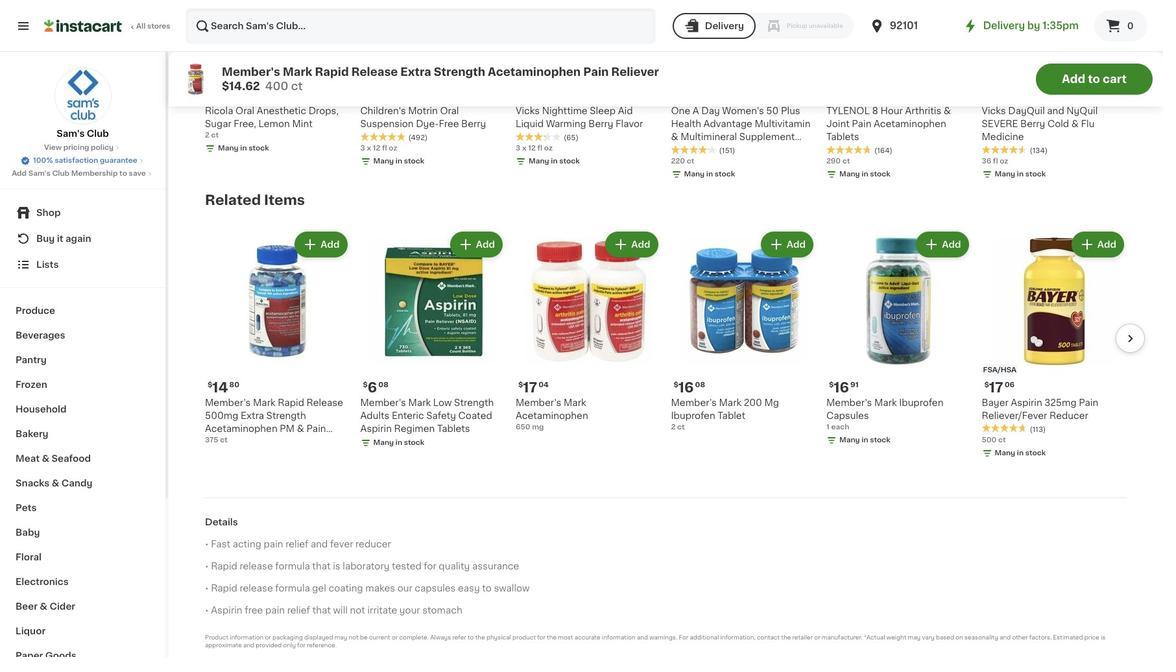 Task type: describe. For each thing, give the bounding box(es) containing it.
290
[[826, 158, 841, 165]]

makes
[[365, 584, 395, 593]]

& left candy
[[52, 479, 59, 488]]

stock for bayer aspirin 325mg pain reliever/fever reducer
[[1025, 449, 1046, 456]]

100% satisfaction guarantee
[[33, 157, 137, 164]]

0 button
[[1094, 10, 1148, 42]]

delivery for delivery
[[705, 21, 744, 30]]

many in stock for vicks nighttime sleep aid liquid warming berry flavor
[[529, 158, 580, 165]]

vicks for vicks nighttime sleep aid liquid warming berry flavor
[[516, 106, 540, 115]]

in down the capsules
[[862, 436, 868, 443]]

50
[[766, 106, 779, 115]]

acetaminophen up mg
[[516, 411, 588, 420]]

80
[[229, 381, 239, 388]]

ct right 500
[[998, 436, 1006, 443]]

berry for warming
[[589, 119, 613, 128]]

in for tylenol 8 hour arthritis & joint pain acetaminophen tablets
[[862, 171, 868, 178]]

children's motrin oral suspension dye-free berry
[[360, 106, 486, 128]]

& inside the vicks dayquil and nyquil severe berry cold & flu medicine
[[1072, 119, 1079, 128]]

(113)
[[1030, 426, 1046, 433]]

snacks
[[16, 479, 50, 488]]

ibuprofen inside the member's mark 200 mg ibuprofen tablet 2 ct
[[671, 411, 715, 420]]

14
[[212, 380, 228, 394]]

$ for $ 17 06
[[984, 381, 989, 388]]

many in stock down regimen
[[373, 439, 424, 446]]

warnings.
[[650, 635, 677, 640]]

member's mark low strength adults enteric safety coated aspirin regimen tablets
[[360, 398, 494, 433]]

bayer
[[982, 398, 1009, 407]]

92101
[[890, 21, 918, 30]]

not inside product information or packaging displayed may not be current or complete. always refer to the physical product for the most accurate information and warnings. for additional information, contact the retailer or manufacturer. *actual weight may vary based on seasonality and other factors. estimated price is approximate and provided only for reference.
[[349, 635, 359, 640]]

fsa/hsa for $
[[983, 366, 1017, 373]]

approximate
[[205, 642, 242, 648]]

day
[[701, 106, 720, 115]]

many in stock down the 'each'
[[839, 436, 891, 443]]

$ 6 08
[[363, 380, 388, 394]]

stock down member's mark ibuprofen capsules 1 each
[[870, 436, 891, 443]]

produce link
[[8, 298, 158, 323]]

vicks dayquil and nyquil severe berry cold & flu medicine
[[982, 106, 1098, 141]]

adults
[[360, 411, 390, 420]]

many for tylenol 8 hour arthritis & joint pain acetaminophen tablets
[[839, 171, 860, 178]]

mark for 500mg
[[253, 398, 275, 407]]

vicks nighttime sleep aid liquid warming berry flavor
[[516, 106, 643, 128]]

liquor link
[[8, 619, 158, 644]]

add for $ 16 08
[[787, 240, 806, 249]]

lemon
[[259, 119, 290, 128]]

many down adults
[[373, 439, 394, 446]]

& right meat at bottom
[[42, 454, 49, 463]]

coated
[[458, 411, 492, 420]]

tested
[[392, 562, 422, 571]]

relieve
[[205, 437, 238, 446]]

all
[[136, 23, 145, 30]]

displayed
[[304, 635, 333, 640]]

laboratory
[[343, 562, 390, 571]]

coating
[[329, 584, 363, 593]]

frozen
[[16, 380, 47, 389]]

mark for ibuprofen
[[719, 398, 742, 407]]

reliever
[[611, 67, 659, 77]]

instacart logo image
[[44, 18, 122, 34]]

easy
[[458, 584, 480, 593]]

• for • rapid release formula that is laboratory tested for quality assurance
[[205, 562, 209, 571]]

stock down regimen
[[404, 439, 424, 446]]

add inside "button"
[[1062, 74, 1085, 84]]

to inside "button"
[[1088, 74, 1100, 84]]

delivery by 1:35pm
[[983, 21, 1079, 30]]

18
[[212, 89, 228, 102]]

view pricing policy
[[44, 144, 114, 151]]

3 x 12 fl oz for vicks nighttime sleep aid liquid warming berry flavor
[[516, 145, 553, 152]]

17 for $ 17 04
[[523, 380, 537, 394]]

$ for $ 16 91
[[829, 381, 834, 388]]

each
[[831, 423, 849, 430]]

many in stock for tylenol 8 hour arthritis & joint pain acetaminophen tablets
[[839, 171, 891, 178]]

candy
[[61, 479, 92, 488]]

and inside the vicks dayquil and nyquil severe berry cold & flu medicine
[[1047, 106, 1064, 115]]

& right beer on the left bottom of page
[[40, 602, 47, 611]]

member's for member's mark rapid release extra strength acetaminophen pain reliever $14.62 400 ct
[[222, 67, 280, 77]]

add for $ 14 80
[[321, 240, 340, 249]]

36
[[982, 158, 991, 165]]

ct right 375
[[220, 436, 228, 443]]

mark for adults
[[408, 398, 431, 407]]

1:35pm
[[1043, 21, 1079, 30]]

weight
[[887, 635, 906, 640]]

seafood
[[52, 454, 91, 463]]

by
[[1027, 21, 1040, 30]]

pain for acting
[[264, 540, 283, 549]]

ct inside ricola oral anesthetic drops, sugar free, lemon mint 2 ct
[[211, 132, 219, 139]]

• rapid release formula gel coating makes our capsules easy to swallow
[[205, 584, 530, 593]]

pets link
[[8, 496, 158, 520]]

500 ct
[[982, 436, 1006, 443]]

free
[[439, 119, 459, 128]]

capsules
[[826, 411, 869, 420]]

in down free,
[[240, 145, 247, 152]]

one
[[671, 106, 690, 115]]

household
[[16, 405, 67, 414]]

ct right 220
[[687, 158, 694, 165]]

add button for $ 17 04
[[607, 233, 657, 256]]

325mg
[[1045, 398, 1077, 407]]

product group containing 14
[[205, 229, 350, 446]]

$ for $ 14 80
[[208, 381, 212, 388]]

100%
[[33, 157, 53, 164]]

1 the from the left
[[475, 635, 485, 640]]

frozen link
[[8, 372, 158, 397]]

and left provided
[[243, 642, 254, 648]]

2 the from the left
[[547, 635, 557, 640]]

complete.
[[399, 635, 429, 640]]

snacks & candy
[[16, 479, 92, 488]]

many in stock for children's motrin oral suspension dye-free berry
[[373, 158, 424, 165]]

pantry
[[16, 355, 47, 365]]

pain for free
[[265, 606, 285, 615]]

pain inside tylenol 8 hour arthritis & joint pain acetaminophen tablets
[[852, 119, 872, 128]]

and left other
[[1000, 635, 1011, 640]]

assurance
[[472, 562, 519, 571]]

add for $ 17 04
[[631, 240, 650, 249]]

in down regimen
[[396, 439, 402, 446]]

based
[[936, 635, 954, 640]]

0 horizontal spatial is
[[333, 562, 340, 571]]

add button for $ 16 08
[[762, 233, 812, 256]]

5 product group from the left
[[826, 229, 971, 448]]

all stores
[[136, 23, 170, 30]]

1 that from the top
[[312, 562, 331, 571]]

bakery
[[16, 429, 48, 439]]

view
[[44, 144, 62, 151]]

price
[[1084, 635, 1099, 640]]

club inside sam's club 'link'
[[87, 129, 109, 138]]

add button for $ 16 91
[[917, 233, 968, 256]]

12 for children's motrin oral suspension dye-free berry
[[373, 145, 380, 152]]

3 the from the left
[[781, 635, 791, 640]]

$ 17 04
[[518, 380, 549, 394]]

regimen
[[394, 424, 435, 433]]

delivery by 1:35pm link
[[962, 18, 1079, 34]]

aspirin for reducer
[[1011, 398, 1042, 407]]

& inside tylenol 8 hour arthritis & joint pain acetaminophen tablets
[[944, 106, 951, 115]]

2 information from the left
[[602, 635, 636, 640]]

club inside add sam's club membership to save link
[[52, 170, 69, 177]]

product information or packaging displayed may not be current or complete. always refer to the physical product for the most accurate information and warnings. for additional information, contact the retailer or manufacturer. *actual weight may vary based on seasonality and other factors. estimated price is approximate and provided only for reference.
[[205, 635, 1106, 648]]

satisfaction
[[55, 157, 98, 164]]

sam's inside 'link'
[[57, 129, 85, 138]]

6 product group from the left
[[982, 229, 1127, 461]]

and left warnings.
[[637, 635, 648, 640]]

rapid inside member's mark rapid release extra strength acetaminophen pain reliever $14.62 400 ct
[[315, 67, 349, 77]]

12 for vicks nighttime sleep aid liquid warming berry flavor
[[528, 145, 536, 152]]

medicine
[[982, 132, 1024, 141]]

fl for dye-
[[382, 145, 387, 152]]

3 or from the left
[[814, 635, 820, 640]]

member's for member's mark rapid release 500mg extra strength acetaminophen pm & pain relieve gelcaps
[[205, 398, 251, 407]]

06
[[1005, 381, 1015, 388]]

fast
[[211, 540, 230, 549]]

accurate
[[575, 635, 600, 640]]

4 product group from the left
[[671, 229, 816, 432]]

berry for free
[[461, 119, 486, 128]]

500
[[982, 436, 997, 443]]

pantry link
[[8, 348, 158, 372]]

flavor
[[616, 119, 643, 128]]

to right easy
[[482, 584, 492, 593]]

plus
[[781, 106, 800, 115]]

2 inside the member's mark 200 mg ibuprofen tablet 2 ct
[[671, 423, 676, 430]]

view pricing policy link
[[44, 143, 121, 153]]

fl for liquid
[[537, 145, 542, 152]]

acetaminophen inside tylenol 8 hour arthritis & joint pain acetaminophen tablets
[[874, 119, 946, 128]]

to inside product information or packaging displayed may not be current or complete. always refer to the physical product for the most accurate information and warnings. for additional information, contact the retailer or manufacturer. *actual weight may vary based on seasonality and other factors. estimated price is approximate and provided only for reference.
[[468, 635, 474, 640]]

delivery for delivery by 1:35pm
[[983, 21, 1025, 30]]

enteric
[[392, 411, 424, 420]]

is inside product information or packaging displayed may not be current or complete. always refer to the physical product for the most accurate information and warnings. for additional information, contact the retailer or manufacturer. *actual weight may vary based on seasonality and other factors. estimated price is approximate and provided only for reference.
[[1101, 635, 1106, 640]]

gelcaps
[[241, 437, 279, 446]]

aid
[[618, 106, 633, 115]]

$14.62
[[222, 81, 260, 91]]

stock for tylenol 8 hour arthritis & joint pain acetaminophen tablets
[[870, 171, 891, 178]]

dayquil
[[1008, 106, 1045, 115]]

stock for vicks nighttime sleep aid liquid warming berry flavor
[[559, 158, 580, 165]]

many in stock down free,
[[218, 145, 269, 152]]

(65)
[[564, 134, 579, 141]]

2 horizontal spatial oz
[[1000, 158, 1008, 165]]

290 ct
[[826, 158, 850, 165]]

2 horizontal spatial fl
[[993, 158, 998, 165]]

0 vertical spatial not
[[350, 606, 365, 615]]

berry inside the vicks dayquil and nyquil severe berry cold & flu medicine
[[1020, 119, 1045, 128]]

1 may from the left
[[335, 635, 347, 640]]

& inside one a day women's 50 plus health advantage multivitamin & multimineral supplement tablets
[[671, 132, 678, 141]]

your
[[399, 606, 420, 615]]

formula for that
[[275, 562, 310, 571]]

lists link
[[8, 252, 158, 278]]

to down guarantee in the left of the page
[[119, 170, 127, 177]]

release for strength
[[351, 67, 398, 77]]

3 for vicks nighttime sleep aid liquid warming berry flavor
[[516, 145, 520, 152]]

16 for $ 16 08
[[678, 380, 694, 394]]

ct inside member's mark rapid release extra strength acetaminophen pain reliever $14.62 400 ct
[[291, 81, 303, 91]]

08 for 6
[[378, 381, 388, 388]]

in for children's motrin oral suspension dye-free berry
[[396, 158, 402, 165]]

strength inside member's mark rapid release 500mg extra strength acetaminophen pm & pain relieve gelcaps
[[266, 411, 306, 420]]

• aspirin free pain relief that will not irritate your stomach
[[205, 606, 462, 615]]



Task type: locate. For each thing, give the bounding box(es) containing it.
joint
[[826, 119, 850, 128]]

tablet
[[718, 411, 745, 420]]

other
[[1012, 635, 1028, 640]]

2 item carousel region from the top
[[205, 224, 1145, 466]]

snacks & candy link
[[8, 471, 158, 496]]

stomach
[[422, 606, 462, 615]]

many down the 'each'
[[839, 436, 860, 443]]

1 vertical spatial release
[[307, 398, 343, 407]]

estimated
[[1053, 635, 1083, 640]]

x for children's motrin oral suspension dye-free berry
[[367, 145, 371, 152]]

1 horizontal spatial delivery
[[983, 21, 1025, 30]]

relief for that
[[287, 606, 310, 615]]

many down liquid
[[529, 158, 549, 165]]

pain right free
[[265, 606, 285, 615]]

strength inside member's mark low strength adults enteric safety coated aspirin regimen tablets
[[454, 398, 494, 407]]

delivery inside button
[[705, 21, 744, 30]]

the left most
[[547, 635, 557, 640]]

for
[[424, 562, 436, 571], [537, 635, 545, 640], [297, 642, 305, 648]]

fl down liquid
[[537, 145, 542, 152]]

berry down 'sleep'
[[589, 119, 613, 128]]

16 left 91
[[834, 380, 849, 394]]

many down the sugar
[[218, 145, 239, 152]]

release up free
[[240, 584, 273, 593]]

item carousel region
[[205, 0, 1145, 187], [205, 224, 1145, 466]]

08 up the member's mark 200 mg ibuprofen tablet 2 ct
[[695, 381, 705, 388]]

cart
[[1103, 74, 1127, 84]]

packaging
[[272, 635, 303, 640]]

0 vertical spatial pain
[[264, 540, 283, 549]]

bakery link
[[8, 422, 158, 446]]

not right the will
[[350, 606, 365, 615]]

16 for $ 16 91
[[834, 380, 849, 394]]

in for one a day women's 50 plus health advantage multivitamin & multimineral supplement tablets
[[706, 171, 713, 178]]

$ for $ 16 08
[[674, 381, 678, 388]]

• rapid release formula that is laboratory tested for quality assurance
[[205, 562, 519, 571]]

item carousel region containing 18
[[205, 0, 1145, 187]]

sam's down 100%
[[28, 170, 50, 177]]

pain right "pm"
[[307, 424, 326, 433]]

1 horizontal spatial 3 x 12 fl oz
[[516, 145, 553, 152]]

3 $ from the left
[[518, 381, 523, 388]]

only
[[283, 642, 296, 648]]

relief left fever
[[286, 540, 308, 549]]

member's inside the member's mark 200 mg ibuprofen tablet 2 ct
[[671, 398, 717, 407]]

mark inside member's mark rapid release 500mg extra strength acetaminophen pm & pain relieve gelcaps
[[253, 398, 275, 407]]

3 product group from the left
[[516, 229, 661, 432]]

item carousel region containing 14
[[205, 224, 1145, 466]]

vicks up liquid
[[516, 106, 540, 115]]

member's inside member's mark rapid release 500mg extra strength acetaminophen pm & pain relieve gelcaps
[[205, 398, 251, 407]]

oz right 36
[[1000, 158, 1008, 165]]

1 vertical spatial sam's
[[28, 170, 50, 177]]

1 horizontal spatial 16
[[834, 380, 849, 394]]

tablets down the joint
[[826, 132, 859, 141]]

tablets inside tylenol 8 hour arthritis & joint pain acetaminophen tablets
[[826, 132, 859, 141]]

oral
[[236, 106, 254, 115], [440, 106, 459, 115]]

1 vertical spatial not
[[349, 635, 359, 640]]

may left vary
[[908, 635, 921, 640]]

6 $ from the left
[[984, 381, 989, 388]]

items
[[264, 193, 305, 207]]

1 x from the left
[[367, 145, 371, 152]]

1 vertical spatial aspirin
[[360, 424, 392, 433]]

1 or from the left
[[265, 635, 271, 640]]

2 inside ricola oral anesthetic drops, sugar free, lemon mint 2 ct
[[205, 132, 209, 139]]

ct right 290
[[843, 158, 850, 165]]

2 vicks from the left
[[982, 106, 1006, 115]]

1 horizontal spatial the
[[547, 635, 557, 640]]

mark for 1
[[874, 398, 897, 407]]

fever
[[330, 540, 353, 549]]

free,
[[234, 119, 256, 128]]

& down health
[[671, 132, 678, 141]]

1 horizontal spatial berry
[[589, 119, 613, 128]]

member's up adults
[[360, 398, 406, 407]]

2 12 from the left
[[528, 145, 536, 152]]

vicks up severe
[[982, 106, 1006, 115]]

member's inside member's mark acetaminophen 650 mg
[[516, 398, 561, 407]]

1 vertical spatial formula
[[275, 584, 310, 593]]

4 $ from the left
[[674, 381, 678, 388]]

12 down suspension
[[373, 145, 380, 152]]

many down suspension
[[373, 158, 394, 165]]

0 horizontal spatial ibuprofen
[[671, 411, 715, 420]]

mark for extra
[[283, 67, 312, 77]]

2 horizontal spatial the
[[781, 635, 791, 640]]

cider
[[50, 602, 75, 611]]

meat & seafood
[[16, 454, 91, 463]]

1 vertical spatial tablets
[[671, 145, 704, 154]]

1 horizontal spatial 3
[[516, 145, 520, 152]]

fl right 36
[[993, 158, 998, 165]]

sam's club link
[[54, 67, 111, 140]]

many down 290 ct at top
[[839, 171, 860, 178]]

ibuprofen inside member's mark ibuprofen capsules 1 each
[[899, 398, 944, 407]]

2 oral from the left
[[440, 106, 459, 115]]

product
[[205, 635, 228, 640]]

1 product group from the left
[[205, 229, 350, 446]]

product group containing 6
[[360, 229, 505, 451]]

1 item carousel region from the top
[[205, 0, 1145, 187]]

08 inside $ 16 08
[[695, 381, 705, 388]]

stores
[[147, 23, 170, 30]]

many down 500 ct
[[995, 449, 1015, 456]]

1 horizontal spatial 2
[[671, 423, 676, 430]]

2 may from the left
[[908, 635, 921, 640]]

1 vertical spatial release
[[240, 584, 273, 593]]

and up cold
[[1047, 106, 1064, 115]]

release for extra
[[307, 398, 343, 407]]

3
[[360, 145, 365, 152], [516, 145, 520, 152]]

2 formula from the top
[[275, 584, 310, 593]]

member's for member's mark 200 mg ibuprofen tablet 2 ct
[[671, 398, 717, 407]]

for right only
[[297, 642, 305, 648]]

0 vertical spatial strength
[[434, 67, 485, 77]]

acetaminophen
[[488, 67, 581, 77], [874, 119, 946, 128], [516, 411, 588, 420], [205, 424, 277, 433]]

product
[[513, 635, 536, 640]]

375
[[205, 436, 218, 443]]

mark inside member's mark ibuprofen capsules 1 each
[[874, 398, 897, 407]]

oz for dye-
[[389, 145, 397, 152]]

ct inside the member's mark 200 mg ibuprofen tablet 2 ct
[[677, 423, 685, 430]]

stock for vicks dayquil and nyquil severe berry cold & flu medicine
[[1025, 171, 1046, 178]]

many in stock down (151)
[[684, 171, 735, 178]]

mark inside the member's mark 200 mg ibuprofen tablet 2 ct
[[719, 398, 742, 407]]

$ up bayer
[[984, 381, 989, 388]]

17 left 06
[[989, 380, 1003, 394]]

member's for member's mark low strength adults enteric safety coated aspirin regimen tablets
[[360, 398, 406, 407]]

tablets inside one a day women's 50 plus health advantage multivitamin & multimineral supplement tablets
[[671, 145, 704, 154]]

8
[[872, 106, 878, 115]]

1 berry from the left
[[461, 119, 486, 128]]

formula left gel
[[275, 584, 310, 593]]

2 or from the left
[[392, 635, 398, 640]]

1 horizontal spatial 12
[[528, 145, 536, 152]]

our
[[397, 584, 412, 593]]

1 horizontal spatial 08
[[695, 381, 705, 388]]

100% satisfaction guarantee button
[[20, 153, 145, 166]]

2
[[205, 132, 209, 139], [671, 423, 676, 430]]

1 3 x 12 fl oz from the left
[[360, 145, 397, 152]]

member's inside member's mark low strength adults enteric safety coated aspirin regimen tablets
[[360, 398, 406, 407]]

1 oral from the left
[[236, 106, 254, 115]]

0 horizontal spatial sam's
[[28, 170, 50, 177]]

3 x 12 fl oz for children's motrin oral suspension dye-free berry
[[360, 145, 397, 152]]

0 horizontal spatial 08
[[378, 381, 388, 388]]

• for • aspirin free pain relief that will not irritate your stomach
[[205, 606, 209, 615]]

pm
[[280, 424, 295, 433]]

1 vertical spatial relief
[[287, 606, 310, 615]]

$ inside $ 17 06
[[984, 381, 989, 388]]

in down suspension
[[396, 158, 402, 165]]

x down suspension
[[367, 145, 371, 152]]

or right retailer
[[814, 635, 820, 640]]

extra inside member's mark rapid release extra strength acetaminophen pain reliever $14.62 400 ct
[[400, 67, 431, 77]]

$ inside '$ 17 04'
[[518, 381, 523, 388]]

extra
[[400, 67, 431, 77], [241, 411, 264, 420]]

1 horizontal spatial fsa/hsa
[[517, 75, 551, 82]]

tablets inside member's mark low strength adults enteric safety coated aspirin regimen tablets
[[437, 424, 470, 433]]

04
[[539, 381, 549, 388]]

sam's
[[57, 129, 85, 138], [28, 170, 50, 177]]

1 horizontal spatial x
[[522, 145, 526, 152]]

sam's club logo image
[[54, 67, 111, 125]]

1 horizontal spatial may
[[908, 635, 921, 640]]

vicks for vicks dayquil and nyquil severe berry cold & flu medicine
[[982, 106, 1006, 115]]

mark for mg
[[564, 398, 586, 407]]

liquid
[[516, 119, 544, 128]]

member's inside member's mark ibuprofen capsules 1 each
[[826, 398, 872, 407]]

oral up free,
[[236, 106, 254, 115]]

fsa/hsa up 18 28
[[206, 75, 240, 82]]

17 left 04
[[523, 380, 537, 394]]

None search field
[[186, 8, 656, 44]]

08
[[378, 381, 388, 388], [695, 381, 705, 388]]

stock down (134)
[[1025, 171, 1046, 178]]

add for $ 16 91
[[942, 240, 961, 249]]

or right current
[[392, 635, 398, 640]]

1 release from the top
[[240, 562, 273, 571]]

0 vertical spatial ibuprofen
[[899, 398, 944, 407]]

2 3 x 12 fl oz from the left
[[516, 145, 553, 152]]

0 horizontal spatial 2
[[205, 132, 209, 139]]

low
[[433, 398, 452, 407]]

in down reliever/fever
[[1017, 449, 1024, 456]]

to right the "refer"
[[468, 635, 474, 640]]

0 vertical spatial for
[[424, 562, 436, 571]]

many in stock for vicks dayquil and nyquil severe berry cold & flu medicine
[[995, 171, 1046, 178]]

$ 16 08
[[674, 380, 705, 394]]

berry down dayquil
[[1020, 119, 1045, 128]]

5 add button from the left
[[917, 233, 968, 256]]

1 vertical spatial for
[[537, 635, 545, 640]]

3 add button from the left
[[607, 233, 657, 256]]

1 add button from the left
[[296, 233, 346, 256]]

stock down (113)
[[1025, 449, 1046, 456]]

member's mark acetaminophen 650 mg
[[516, 398, 588, 430]]

0 horizontal spatial may
[[335, 635, 347, 640]]

1 08 from the left
[[378, 381, 388, 388]]

1 horizontal spatial 17
[[989, 380, 1003, 394]]

service type group
[[673, 13, 853, 39]]

many for vicks dayquil and nyquil severe berry cold & flu medicine
[[995, 171, 1015, 178]]

36 fl oz
[[982, 158, 1008, 165]]

mark inside member's mark rapid release extra strength acetaminophen pain reliever $14.62 400 ct
[[283, 67, 312, 77]]

$ inside $ 6 08
[[363, 381, 368, 388]]

08 right 6 on the left bottom
[[378, 381, 388, 388]]

many in stock down '36 fl oz'
[[995, 171, 1046, 178]]

0 vertical spatial release
[[351, 67, 398, 77]]

1
[[826, 423, 830, 430]]

0 horizontal spatial fsa/hsa
[[206, 75, 240, 82]]

women's
[[722, 106, 764, 115]]

3 down suspension
[[360, 145, 365, 152]]

650
[[516, 423, 530, 430]]

anesthetic
[[257, 106, 306, 115]]

most
[[558, 635, 573, 640]]

strength up free at the top left of the page
[[434, 67, 485, 77]]

club down satisfaction
[[52, 170, 69, 177]]

0 horizontal spatial 17
[[523, 380, 537, 394]]

and left fever
[[311, 540, 328, 549]]

$ inside $ 16 91
[[829, 381, 834, 388]]

0 vertical spatial aspirin
[[1011, 398, 1042, 407]]

member's up 500mg
[[205, 398, 251, 407]]

beer & cider link
[[8, 594, 158, 619]]

many for bayer aspirin 325mg pain reliever/fever reducer
[[995, 449, 1015, 456]]

vicks inside the vicks dayquil and nyquil severe berry cold & flu medicine
[[982, 106, 1006, 115]]

1 17 from the left
[[523, 380, 537, 394]]

2 release from the top
[[240, 584, 273, 593]]

pain inside member's mark rapid release 500mg extra strength acetaminophen pm & pain relieve gelcaps
[[307, 424, 326, 433]]

0 vertical spatial release
[[240, 562, 273, 571]]

$ for $ 6 08
[[363, 381, 368, 388]]

1 vicks from the left
[[516, 106, 540, 115]]

1 vertical spatial is
[[1101, 635, 1106, 640]]

08 for 16
[[695, 381, 705, 388]]

x for vicks nighttime sleep aid liquid warming berry flavor
[[522, 145, 526, 152]]

cold
[[1048, 119, 1069, 128]]

to left cart
[[1088, 74, 1100, 84]]

oz for liquid
[[544, 145, 553, 152]]

0 horizontal spatial extra
[[241, 411, 264, 420]]

1 $ from the left
[[208, 381, 212, 388]]

membership
[[71, 170, 118, 177]]

member's inside member's mark rapid release extra strength acetaminophen pain reliever $14.62 400 ct
[[222, 67, 280, 77]]

1 vertical spatial that
[[312, 606, 331, 615]]

2 horizontal spatial aspirin
[[1011, 398, 1042, 407]]

add button for $ 6 08
[[451, 233, 501, 256]]

3 berry from the left
[[1020, 119, 1045, 128]]

2 berry from the left
[[589, 119, 613, 128]]

acetaminophen down 'arthritis'
[[874, 119, 946, 128]]

08 inside $ 6 08
[[378, 381, 388, 388]]

$ 14 80
[[208, 380, 239, 394]]

acetaminophen inside member's mark rapid release 500mg extra strength acetaminophen pm & pain relieve gelcaps
[[205, 424, 277, 433]]

oral inside children's motrin oral suspension dye-free berry
[[440, 106, 459, 115]]

or
[[265, 635, 271, 640], [392, 635, 398, 640], [814, 635, 820, 640]]

0 vertical spatial relief
[[286, 540, 308, 549]]

1 horizontal spatial aspirin
[[360, 424, 392, 433]]

vicks inside vicks nighttime sleep aid liquid warming berry flavor
[[516, 106, 540, 115]]

2 down the sugar
[[205, 132, 209, 139]]

mark inside member's mark acetaminophen 650 mg
[[564, 398, 586, 407]]

0 horizontal spatial oral
[[236, 106, 254, 115]]

2 down $ 16 08
[[671, 423, 676, 430]]

(164)
[[874, 147, 892, 154]]

meat & seafood link
[[8, 446, 158, 471]]

3 x 12 fl oz down liquid
[[516, 145, 553, 152]]

2 horizontal spatial or
[[814, 635, 820, 640]]

• for • fast acting pain relief and fever reducer
[[205, 540, 209, 549]]

0 horizontal spatial 3 x 12 fl oz
[[360, 145, 397, 152]]

2 $ from the left
[[363, 381, 368, 388]]

the left retailer
[[781, 635, 791, 640]]

& right 'arthritis'
[[944, 106, 951, 115]]

or up provided
[[265, 635, 271, 640]]

many
[[218, 145, 239, 152], [373, 158, 394, 165], [529, 158, 549, 165], [684, 171, 705, 178], [839, 171, 860, 178], [995, 171, 1015, 178], [839, 436, 860, 443], [373, 439, 394, 446], [995, 449, 1015, 456]]

0 horizontal spatial aspirin
[[211, 606, 242, 615]]

aspirin up reliever/fever
[[1011, 398, 1042, 407]]

add sam's club membership to save
[[12, 170, 146, 177]]

acetaminophen up "gelcaps"
[[205, 424, 277, 433]]

berry right free at the top left of the page
[[461, 119, 486, 128]]

0 vertical spatial 2
[[205, 132, 209, 139]]

1 formula from the top
[[275, 562, 310, 571]]

0 horizontal spatial oz
[[389, 145, 397, 152]]

3 • from the top
[[205, 584, 209, 593]]

in down warming
[[551, 158, 558, 165]]

strength inside member's mark rapid release extra strength acetaminophen pain reliever $14.62 400 ct
[[434, 67, 485, 77]]

acetaminophen up nighttime
[[488, 67, 581, 77]]

0 vertical spatial club
[[87, 129, 109, 138]]

delivery button
[[673, 13, 756, 39]]

berry inside vicks nighttime sleep aid liquid warming berry flavor
[[589, 119, 613, 128]]

0 horizontal spatial vicks
[[516, 106, 540, 115]]

1 vertical spatial club
[[52, 170, 69, 177]]

add for $ 6 08
[[476, 240, 495, 249]]

pain right "acting"
[[264, 540, 283, 549]]

0 vertical spatial extra
[[400, 67, 431, 77]]

release for • rapid release formula gel coating makes our capsules easy to swallow
[[240, 584, 273, 593]]

many down 220 ct
[[684, 171, 705, 178]]

2 17 from the left
[[989, 380, 1003, 394]]

member's down '$ 17 04'
[[516, 398, 561, 407]]

4 add button from the left
[[762, 233, 812, 256]]

add for $ 17 06
[[1097, 240, 1116, 249]]

0 horizontal spatial tablets
[[437, 424, 470, 433]]

pain inside bayer aspirin 325mg pain reliever/fever reducer
[[1079, 398, 1098, 407]]

sleep
[[590, 106, 616, 115]]

that left the will
[[312, 606, 331, 615]]

many for vicks nighttime sleep aid liquid warming berry flavor
[[529, 158, 549, 165]]

fsa/hsa inside product group
[[983, 366, 1017, 373]]

1 horizontal spatial or
[[392, 635, 398, 640]]

acetaminophen inside member's mark rapid release extra strength acetaminophen pain reliever $14.62 400 ct
[[488, 67, 581, 77]]

produce
[[16, 306, 55, 315]]

1 horizontal spatial release
[[351, 67, 398, 77]]

1 vertical spatial pain
[[265, 606, 285, 615]]

mark inside member's mark low strength adults enteric safety coated aspirin regimen tablets
[[408, 398, 431, 407]]

2 horizontal spatial fsa/hsa
[[983, 366, 1017, 373]]

1 16 from the left
[[678, 380, 694, 394]]

in for vicks nighttime sleep aid liquid warming berry flavor
[[551, 158, 558, 165]]

health
[[671, 119, 701, 128]]

1 horizontal spatial ibuprofen
[[899, 398, 944, 407]]

many for one a day women's 50 plus health advantage multivitamin & multimineral supplement tablets
[[684, 171, 705, 178]]

0 horizontal spatial release
[[307, 398, 343, 407]]

0 horizontal spatial berry
[[461, 119, 486, 128]]

2 08 from the left
[[695, 381, 705, 388]]

$ inside $ 14 80
[[208, 381, 212, 388]]

pain down tylenol
[[852, 119, 872, 128]]

& inside member's mark rapid release 500mg extra strength acetaminophen pm & pain relieve gelcaps
[[297, 424, 304, 433]]

2 add button from the left
[[451, 233, 501, 256]]

add button for $ 14 80
[[296, 233, 346, 256]]

again
[[66, 234, 91, 243]]

375 ct
[[205, 436, 228, 443]]

$ left 91
[[829, 381, 834, 388]]

1 vertical spatial ibuprofen
[[671, 411, 715, 420]]

many for children's motrin oral suspension dye-free berry
[[373, 158, 394, 165]]

may up reference.
[[335, 635, 347, 640]]

0 horizontal spatial information
[[230, 635, 263, 640]]

stock down (164)
[[870, 171, 891, 178]]

0 horizontal spatial 12
[[373, 145, 380, 152]]

2 that from the top
[[312, 606, 331, 615]]

0 vertical spatial that
[[312, 562, 331, 571]]

$ for $ 17 04
[[518, 381, 523, 388]]

fsa/hsa for 18
[[206, 75, 240, 82]]

1 horizontal spatial for
[[424, 562, 436, 571]]

1 12 from the left
[[373, 145, 380, 152]]

many in stock for bayer aspirin 325mg pain reliever/fever reducer
[[995, 449, 1046, 456]]

in down multimineral
[[706, 171, 713, 178]]

0 horizontal spatial for
[[297, 642, 305, 648]]

0 horizontal spatial 3
[[360, 145, 365, 152]]

that up gel
[[312, 562, 331, 571]]

0 horizontal spatial delivery
[[705, 21, 744, 30]]

stock for children's motrin oral suspension dye-free berry
[[404, 158, 424, 165]]

rapid
[[315, 67, 349, 77], [278, 398, 304, 407], [211, 562, 237, 571], [211, 584, 237, 593]]

member's for member's mark acetaminophen 650 mg
[[516, 398, 561, 407]]

3 for children's motrin oral suspension dye-free berry
[[360, 145, 365, 152]]

1 horizontal spatial oz
[[544, 145, 553, 152]]

1 horizontal spatial vicks
[[982, 106, 1006, 115]]

strength up "pm"
[[266, 411, 306, 420]]

electronics link
[[8, 570, 158, 594]]

2 vertical spatial aspirin
[[211, 606, 242, 615]]

seasonality
[[965, 635, 998, 640]]

berry inside children's motrin oral suspension dye-free berry
[[461, 119, 486, 128]]

sam's club
[[57, 129, 109, 138]]

gel
[[312, 584, 326, 593]]

2 3 from the left
[[516, 145, 520, 152]]

2 vertical spatial tablets
[[437, 424, 470, 433]]

oz down suspension
[[389, 145, 397, 152]]

2 • from the top
[[205, 562, 209, 571]]

1 vertical spatial extra
[[241, 411, 264, 420]]

17
[[523, 380, 537, 394], [989, 380, 1003, 394]]

in for bayer aspirin 325mg pain reliever/fever reducer
[[1017, 449, 1024, 456]]

stock down free,
[[249, 145, 269, 152]]

0 horizontal spatial fl
[[382, 145, 387, 152]]

add sam's club membership to save link
[[12, 169, 154, 179]]

& right "pm"
[[297, 424, 304, 433]]

$ left 80
[[208, 381, 212, 388]]

2 horizontal spatial for
[[537, 635, 545, 640]]

x
[[367, 145, 371, 152], [522, 145, 526, 152]]

release for • rapid release formula that is laboratory tested for quality assurance
[[240, 562, 273, 571]]

92101 button
[[869, 8, 947, 44]]

1 vertical spatial item carousel region
[[205, 224, 1145, 466]]

aspirin
[[1011, 398, 1042, 407], [360, 424, 392, 433], [211, 606, 242, 615]]

fl down suspension
[[382, 145, 387, 152]]

current
[[369, 635, 390, 640]]

1 horizontal spatial club
[[87, 129, 109, 138]]

oz
[[389, 145, 397, 152], [544, 145, 553, 152], [1000, 158, 1008, 165]]

stock down (492)
[[404, 158, 424, 165]]

information up provided
[[230, 635, 263, 640]]

• for • rapid release formula gel coating makes our capsules easy to swallow
[[205, 584, 209, 593]]

6
[[368, 380, 377, 394]]

member's for member's mark ibuprofen capsules 1 each
[[826, 398, 872, 407]]

extra inside member's mark rapid release 500mg extra strength acetaminophen pm & pain relieve gelcaps
[[241, 411, 264, 420]]

17 for $ 17 06
[[989, 380, 1003, 394]]

0 horizontal spatial 16
[[678, 380, 694, 394]]

release inside member's mark rapid release extra strength acetaminophen pain reliever $14.62 400 ct
[[351, 67, 398, 77]]

0 horizontal spatial the
[[475, 635, 485, 640]]

is down fever
[[333, 562, 340, 571]]

2 x from the left
[[522, 145, 526, 152]]

floral link
[[8, 545, 158, 570]]

1 vertical spatial strength
[[454, 398, 494, 407]]

oral inside ricola oral anesthetic drops, sugar free, lemon mint 2 ct
[[236, 106, 254, 115]]

all stores link
[[44, 8, 171, 44]]

0 vertical spatial formula
[[275, 562, 310, 571]]

in for vicks dayquil and nyquil severe berry cold & flu medicine
[[1017, 171, 1024, 178]]

$ 17 06
[[984, 380, 1015, 394]]

rapid inside member's mark rapid release 500mg extra strength acetaminophen pm & pain relieve gelcaps
[[278, 398, 304, 407]]

aspirin for that
[[211, 606, 242, 615]]

not
[[350, 606, 365, 615], [349, 635, 359, 640]]

pain inside member's mark rapid release extra strength acetaminophen pain reliever $14.62 400 ct
[[583, 67, 609, 77]]

2 vertical spatial strength
[[266, 411, 306, 420]]

mint
[[292, 119, 313, 128]]

ricola oral anesthetic drops, sugar free, lemon mint 2 ct
[[205, 106, 339, 139]]

formula for gel
[[275, 584, 310, 593]]

Search field
[[187, 9, 654, 43]]

1 horizontal spatial tablets
[[671, 145, 704, 154]]

product group
[[205, 229, 350, 446], [360, 229, 505, 451], [516, 229, 661, 432], [671, 229, 816, 432], [826, 229, 971, 448], [982, 229, 1127, 461]]

many down '36 fl oz'
[[995, 171, 1015, 178]]

220 ct
[[671, 158, 694, 165]]

1 horizontal spatial oral
[[440, 106, 459, 115]]

save
[[129, 170, 146, 177]]

aspirin inside bayer aspirin 325mg pain reliever/fever reducer
[[1011, 398, 1042, 407]]

hour
[[881, 106, 903, 115]]

add button for $ 17 06
[[1073, 233, 1123, 256]]

release inside member's mark rapid release 500mg extra strength acetaminophen pm & pain relieve gelcaps
[[307, 398, 343, 407]]

$ inside $ 16 08
[[674, 381, 678, 388]]

1 • from the top
[[205, 540, 209, 549]]

drops,
[[309, 106, 339, 115]]

1 horizontal spatial fl
[[537, 145, 542, 152]]

1 3 from the left
[[360, 145, 365, 152]]

1 horizontal spatial is
[[1101, 635, 1106, 640]]

1 horizontal spatial information
[[602, 635, 636, 640]]

1 horizontal spatial sam's
[[57, 129, 85, 138]]

relief up packaging
[[287, 606, 310, 615]]

★★★★★
[[360, 132, 406, 141], [360, 132, 406, 141], [516, 132, 561, 141], [516, 132, 561, 141], [671, 145, 717, 154], [671, 145, 717, 154], [826, 145, 872, 154], [826, 145, 872, 154], [982, 145, 1027, 154], [982, 145, 1027, 154], [982, 424, 1027, 433], [982, 424, 1027, 433]]

aspirin inside member's mark low strength adults enteric safety coated aspirin regimen tablets
[[360, 424, 392, 433]]

1 horizontal spatial extra
[[400, 67, 431, 77]]

reducer
[[356, 540, 391, 549]]

2 16 from the left
[[834, 380, 849, 394]]

2 horizontal spatial tablets
[[826, 132, 859, 141]]

acting
[[233, 540, 261, 549]]

formula down • fast acting pain relief and fever reducer
[[275, 562, 310, 571]]

0 vertical spatial tablets
[[826, 132, 859, 141]]

many in stock for one a day women's 50 plus health advantage multivitamin & multimineral supplement tablets
[[684, 171, 735, 178]]

1 vertical spatial 2
[[671, 423, 676, 430]]

relief for and
[[286, 540, 308, 549]]

1 information from the left
[[230, 635, 263, 640]]

and
[[1047, 106, 1064, 115], [311, 540, 328, 549], [637, 635, 648, 640], [1000, 635, 1011, 640], [243, 642, 254, 648]]

0 vertical spatial is
[[333, 562, 340, 571]]

2 horizontal spatial berry
[[1020, 119, 1045, 128]]

stock for one a day women's 50 plus health advantage multivitamin & multimineral supplement tablets
[[715, 171, 735, 178]]

0 vertical spatial item carousel region
[[205, 0, 1145, 187]]

2 product group from the left
[[360, 229, 505, 451]]

6 add button from the left
[[1073, 233, 1123, 256]]

pricing
[[63, 144, 89, 151]]

4 • from the top
[[205, 606, 209, 615]]

many in stock down (492)
[[373, 158, 424, 165]]

5 $ from the left
[[829, 381, 834, 388]]



Task type: vqa. For each thing, say whether or not it's contained in the screenshot.
Only
yes



